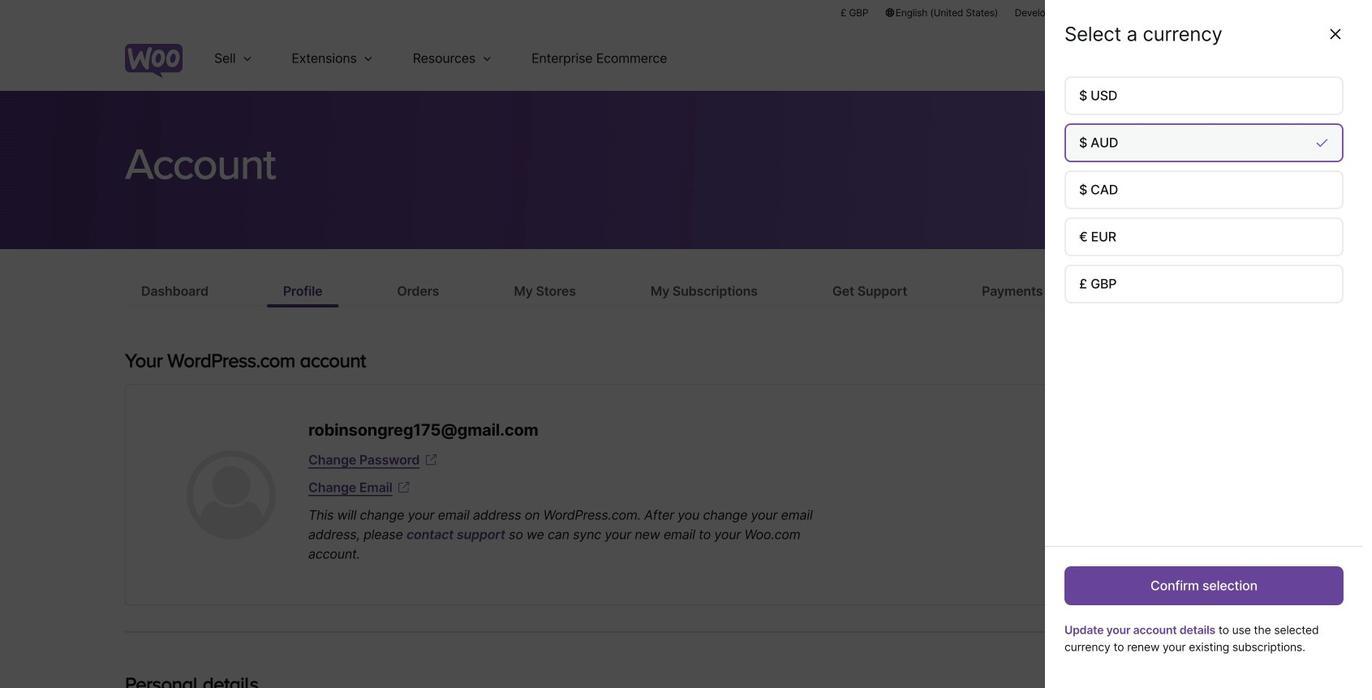 Task type: locate. For each thing, give the bounding box(es) containing it.
1 horizontal spatial external link image
[[423, 452, 439, 468]]

open account menu image
[[1212, 45, 1238, 71]]

0 vertical spatial external link image
[[423, 452, 439, 468]]

1 vertical spatial external link image
[[396, 480, 412, 496]]

external link image
[[423, 452, 439, 468], [396, 480, 412, 496]]

gravatar image image
[[187, 450, 276, 540]]

0 horizontal spatial external link image
[[396, 480, 412, 496]]



Task type: describe. For each thing, give the bounding box(es) containing it.
service navigation menu element
[[1142, 32, 1238, 85]]

close selector image
[[1328, 26, 1344, 42]]

search image
[[1171, 45, 1197, 71]]



Task type: vqa. For each thing, say whether or not it's contained in the screenshot.
external link icon
yes



